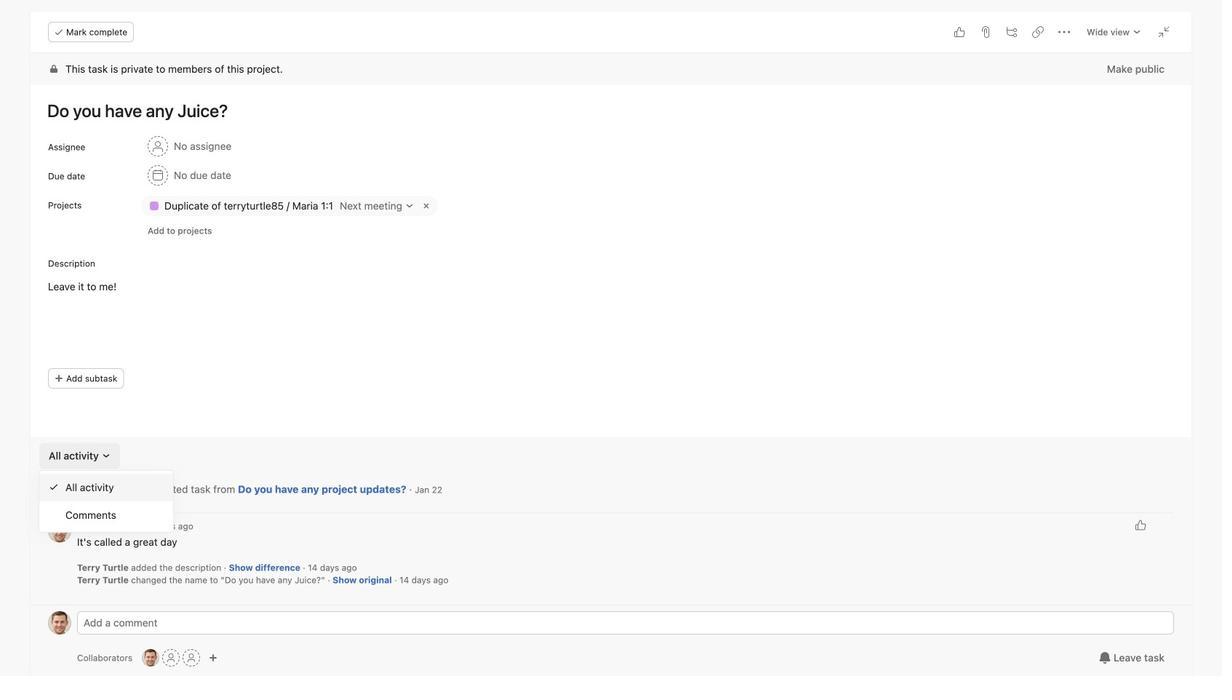 Task type: vqa. For each thing, say whether or not it's contained in the screenshot.
Collapse task pane 'image'
yes



Task type: locate. For each thing, give the bounding box(es) containing it.
do you have any juice? dialog
[[31, 12, 1192, 676]]

option
[[39, 474, 173, 501]]

open user profile image
[[48, 519, 71, 543]]

0 likes. click to like this task comment image
[[1135, 519, 1147, 531]]

description document
[[32, 279, 1175, 311]]

all activity image
[[102, 452, 110, 460]]

main content
[[31, 53, 1192, 605]]

1 vertical spatial open user profile image
[[48, 611, 71, 635]]

add or remove collaborators image
[[209, 654, 218, 662]]

1 open user profile image from the top
[[48, 478, 71, 501]]

more actions for this task image
[[1059, 26, 1071, 38]]

copy task link image
[[1033, 26, 1044, 38]]

collapse task pane image
[[1159, 26, 1170, 38]]

add subtask image
[[1007, 26, 1018, 38]]

open user profile image
[[48, 478, 71, 501], [48, 611, 71, 635]]

0 vertical spatial open user profile image
[[48, 478, 71, 501]]

2 open user profile image from the top
[[48, 611, 71, 635]]



Task type: describe. For each thing, give the bounding box(es) containing it.
remove image
[[421, 200, 432, 212]]

add or remove collaborators image
[[142, 649, 159, 667]]

attachments: add a file to this task, do you have any juice? image
[[980, 26, 992, 38]]

Task Name text field
[[38, 94, 1175, 127]]

0 likes. click to like this task image
[[954, 26, 966, 38]]



